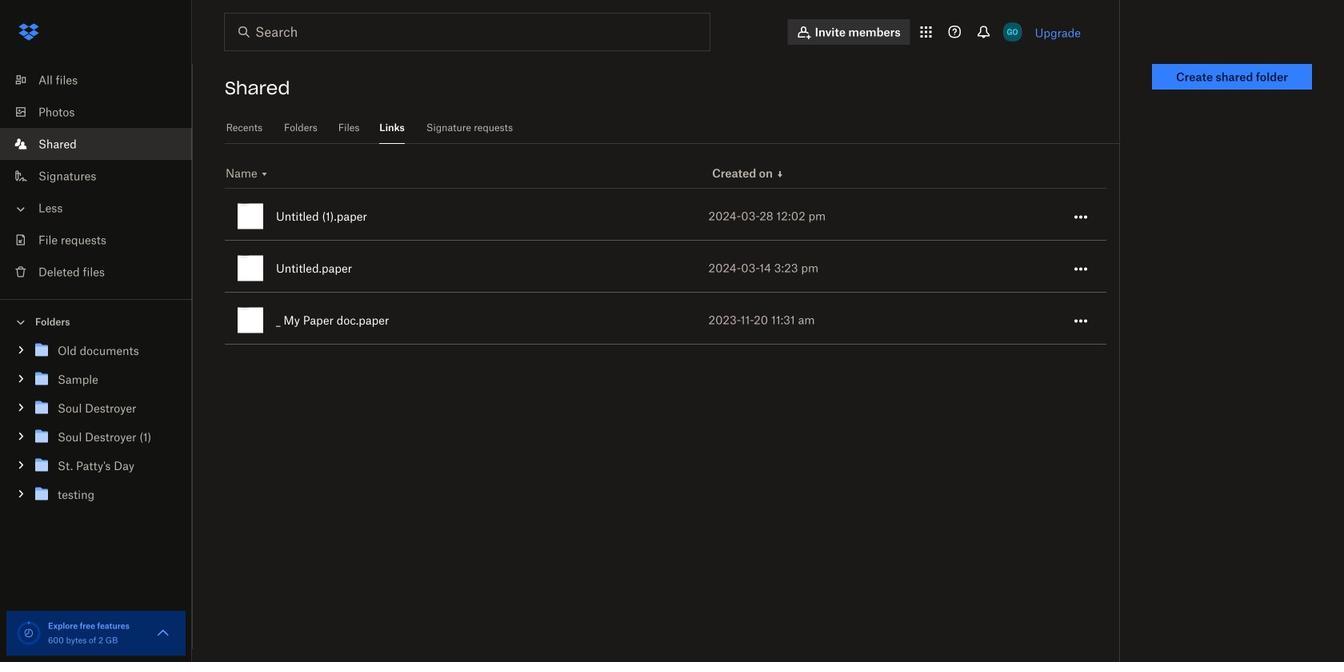 Task type: vqa. For each thing, say whether or not it's contained in the screenshot.
List
yes



Task type: locate. For each thing, give the bounding box(es) containing it.
list
[[0, 54, 192, 299]]

0 horizontal spatial template stateless image
[[260, 170, 270, 179]]

1 horizontal spatial template stateless image
[[776, 170, 785, 179]]

Search in folder "Dropbox" text field
[[255, 22, 677, 42]]

group
[[0, 333, 192, 522]]

less image
[[13, 201, 29, 217]]

tab list
[[225, 112, 1120, 144]]

untitled.paper image
[[238, 256, 263, 282]]

1 template stateless image from the left
[[776, 170, 785, 179]]

template stateless image
[[776, 170, 785, 179], [260, 170, 270, 179]]

_ my paper doc.paper image
[[238, 308, 263, 334]]

quota usage progress bar
[[16, 621, 42, 647]]

dropbox image
[[13, 16, 45, 48]]

list item
[[0, 128, 192, 160]]



Task type: describe. For each thing, give the bounding box(es) containing it.
untitled (1).paper image
[[238, 204, 263, 230]]

2 template stateless image from the left
[[260, 170, 270, 179]]

quota usage image
[[16, 621, 42, 647]]



